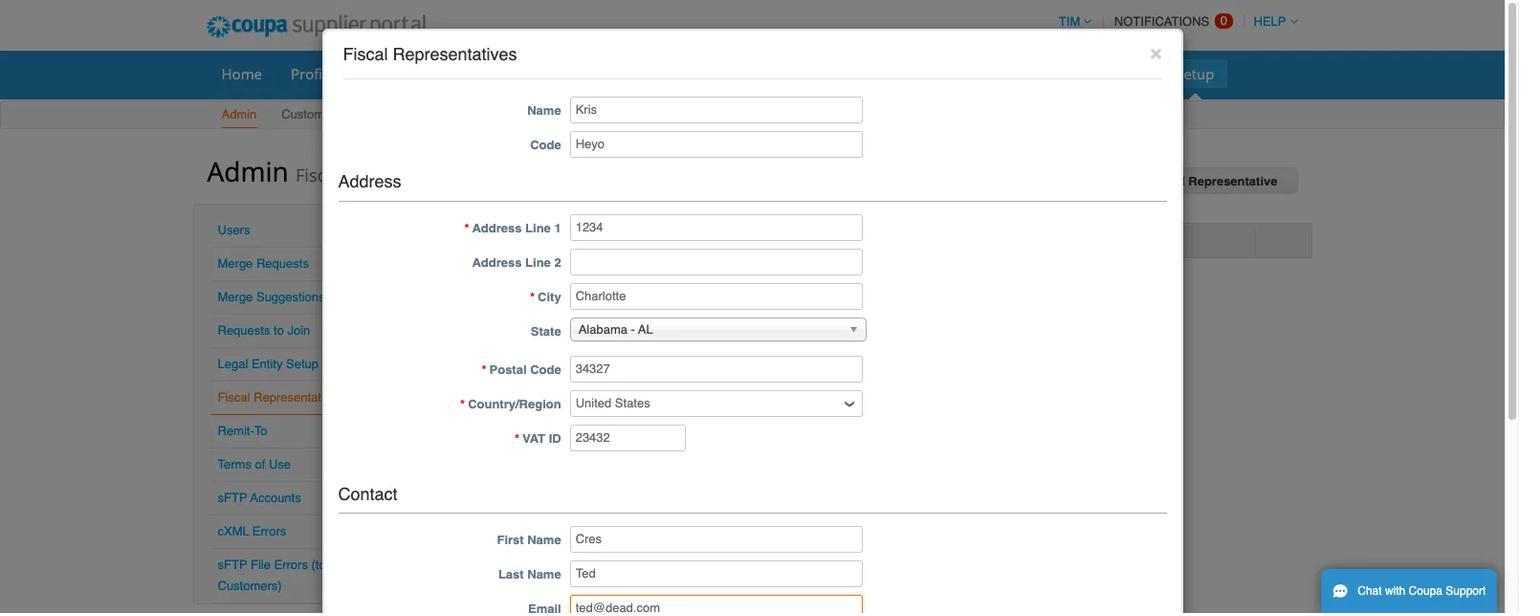 Task type: vqa. For each thing, say whether or not it's contained in the screenshot.
text box
yes



Task type: describe. For each thing, give the bounding box(es) containing it.
sftp accounts
[[218, 491, 301, 505]]

customer setup link
[[281, 103, 372, 128]]

sftp for sftp accounts
[[218, 491, 247, 505]]

terms
[[218, 457, 252, 472]]

1 vertical spatial address
[[472, 221, 522, 235]]

with
[[1386, 585, 1406, 598]]

sftp file errors (to customers) link
[[218, 558, 326, 593]]

1 horizontal spatial id
[[786, 233, 798, 247]]

orders link
[[351, 59, 422, 88]]

(to
[[312, 558, 326, 572]]

add-ons link
[[1080, 59, 1160, 88]]

* for * postal code
[[482, 362, 487, 377]]

accounts
[[250, 491, 301, 505]]

join
[[288, 323, 310, 338]]

representative
[[1189, 174, 1278, 189]]

errors inside the "sftp file errors (to customers)"
[[274, 558, 308, 572]]

* for * country/region
[[460, 397, 465, 411]]

setup link
[[1164, 59, 1227, 88]]

sftp file errors (to customers)
[[218, 558, 326, 593]]

* vat id
[[515, 431, 561, 446]]

admin for admin
[[222, 107, 257, 122]]

sheets
[[528, 64, 573, 83]]

2 code from the top
[[530, 362, 561, 377]]

cxml errors link
[[218, 524, 286, 539]]

Email text field
[[570, 596, 863, 613]]

2
[[555, 255, 561, 270]]

add
[[1123, 174, 1147, 189]]

* for * city
[[530, 290, 535, 304]]

home
[[222, 64, 262, 83]]

2 line from the top
[[526, 255, 551, 270]]

admin fiscal representatives
[[207, 153, 474, 189]]

2 vertical spatial representatives
[[254, 390, 344, 405]]

1 vertical spatial fiscal representatives
[[218, 390, 344, 405]]

legal
[[218, 357, 248, 371]]

first
[[497, 533, 524, 548]]

* country/region
[[460, 397, 561, 411]]

address line 2
[[472, 255, 561, 270]]

business performance
[[826, 64, 976, 83]]

business
[[826, 64, 886, 83]]

asn link
[[589, 59, 642, 88]]

add fiscal representative link
[[1102, 167, 1298, 194]]

sourcing
[[1005, 64, 1063, 83]]

vat
[[523, 431, 546, 446]]

alabama - al link
[[570, 317, 867, 341]]

0 vertical spatial fiscal representatives
[[343, 44, 517, 64]]

customer
[[282, 107, 336, 122]]

business performance link
[[814, 59, 989, 88]]

remit-
[[218, 424, 254, 438]]

requests to join
[[218, 323, 310, 338]]

setup inside "customer setup" link
[[339, 107, 372, 122]]

representatives inside admin fiscal representatives
[[344, 164, 474, 187]]

performance
[[889, 64, 976, 83]]

1 code from the top
[[530, 138, 561, 152]]

merge requests
[[218, 256, 309, 271]]

admin for admin fiscal representatives
[[207, 153, 289, 189]]

Code text field
[[570, 131, 863, 158]]

add fiscal representative
[[1123, 174, 1278, 189]]

postal
[[490, 362, 527, 377]]

tax
[[762, 233, 782, 247]]

0 horizontal spatial setup
[[286, 357, 319, 371]]

remit-to
[[218, 424, 268, 438]]

coupa supplier portal image
[[193, 3, 439, 51]]

1 name from the top
[[528, 103, 561, 118]]

customer setup
[[282, 107, 372, 122]]

contact
[[338, 484, 398, 504]]

add-
[[1092, 64, 1123, 83]]

admin link
[[221, 103, 258, 128]]

use
[[269, 457, 291, 472]]

al
[[639, 322, 653, 336]]

address for address line 2
[[472, 255, 522, 270]]

ons
[[1123, 64, 1148, 83]]

fiscal inside admin fiscal representatives
[[296, 164, 340, 187]]

sftp accounts link
[[218, 491, 301, 505]]

merge requests link
[[218, 256, 309, 271]]

tax id
[[762, 233, 798, 247]]

1 vertical spatial country/region
[[468, 397, 561, 411]]



Task type: locate. For each thing, give the bounding box(es) containing it.
sftp inside the "sftp file errors (to customers)"
[[218, 558, 247, 572]]

First Name text field
[[570, 527, 863, 554]]

Last Name text field
[[570, 561, 863, 588]]

merge
[[218, 256, 253, 271], [218, 290, 253, 304]]

to
[[274, 323, 284, 338]]

sourcing link
[[993, 59, 1076, 88]]

catalogs link
[[728, 59, 810, 88]]

asn
[[601, 64, 629, 83]]

profile link
[[279, 59, 347, 88]]

requests up suggestions
[[256, 256, 309, 271]]

requests left to
[[218, 323, 270, 338]]

0 vertical spatial setup
[[1176, 64, 1215, 83]]

service/time sheets link
[[426, 59, 585, 88]]

2 horizontal spatial setup
[[1176, 64, 1215, 83]]

errors
[[253, 524, 286, 539], [274, 558, 308, 572]]

0 vertical spatial sftp
[[218, 491, 247, 505]]

service/time
[[438, 64, 524, 83]]

home link
[[209, 59, 275, 88]]

admin down home link on the left top of page
[[222, 107, 257, 122]]

representatives
[[393, 44, 517, 64], [344, 164, 474, 187], [254, 390, 344, 405]]

add-ons
[[1092, 64, 1148, 83]]

1 vertical spatial setup
[[339, 107, 372, 122]]

orders
[[363, 64, 410, 83]]

cxml errors
[[218, 524, 286, 539]]

0 vertical spatial line
[[526, 221, 551, 235]]

0 vertical spatial errors
[[253, 524, 286, 539]]

code down sheets
[[530, 138, 561, 152]]

*
[[465, 221, 469, 235], [530, 290, 535, 304], [482, 362, 487, 377], [460, 397, 465, 411], [515, 431, 520, 446]]

line
[[526, 221, 551, 235], [526, 255, 551, 270]]

setup
[[1176, 64, 1215, 83], [339, 107, 372, 122], [286, 357, 319, 371]]

address
[[338, 171, 402, 191], [472, 221, 522, 235], [472, 255, 522, 270]]

name for first name
[[528, 533, 561, 548]]

alabama
[[579, 322, 628, 336]]

2 vertical spatial name
[[528, 568, 561, 582]]

sftp up customers)
[[218, 558, 247, 572]]

0 vertical spatial address
[[338, 171, 402, 191]]

legal entity setup link
[[218, 357, 319, 371]]

-
[[631, 322, 635, 336]]

1 vertical spatial requests
[[218, 323, 270, 338]]

1 merge from the top
[[218, 256, 253, 271]]

merge down merge requests
[[218, 290, 253, 304]]

1
[[555, 221, 561, 235]]

legal entity setup
[[218, 357, 319, 371]]

sftp up "cxml"
[[218, 491, 247, 505]]

2 vertical spatial address
[[472, 255, 522, 270]]

setup inside setup link
[[1176, 64, 1215, 83]]

0 vertical spatial requests
[[256, 256, 309, 271]]

requests to join link
[[218, 323, 310, 338]]

Address Line 2 text field
[[570, 248, 863, 275]]

of
[[255, 457, 265, 472]]

invoices
[[658, 64, 712, 83]]

state
[[531, 324, 561, 338]]

chat with coupa support
[[1358, 585, 1487, 598]]

fiscal representatives
[[343, 44, 517, 64], [218, 390, 344, 405]]

setup down 'join'
[[286, 357, 319, 371]]

to
[[254, 424, 268, 438]]

fiscal down legal
[[218, 390, 250, 405]]

name right last
[[528, 568, 561, 582]]

1 horizontal spatial setup
[[339, 107, 372, 122]]

* city
[[530, 290, 561, 304]]

0 vertical spatial code
[[530, 138, 561, 152]]

name for last name
[[528, 568, 561, 582]]

city
[[538, 290, 561, 304]]

1 vertical spatial merge
[[218, 290, 253, 304]]

address for address
[[338, 171, 402, 191]]

line left 2
[[526, 255, 551, 270]]

1 vertical spatial line
[[526, 255, 551, 270]]

* address line 1
[[465, 221, 561, 235]]

id right vat on the left bottom
[[549, 431, 561, 446]]

* for * vat id
[[515, 431, 520, 446]]

0 vertical spatial merge
[[218, 256, 253, 271]]

1 vertical spatial admin
[[207, 153, 289, 189]]

None text field
[[570, 214, 863, 241], [570, 283, 863, 310], [570, 214, 863, 241], [570, 283, 863, 310]]

0 vertical spatial id
[[786, 233, 798, 247]]

address down * address line 1
[[472, 255, 522, 270]]

profile
[[291, 64, 334, 83]]

fiscal right profile
[[343, 44, 388, 64]]

1 vertical spatial name
[[528, 533, 561, 548]]

catalogs
[[741, 64, 798, 83]]

1 vertical spatial code
[[530, 362, 561, 377]]

line left 1
[[526, 221, 551, 235]]

country/region up 2
[[529, 233, 623, 247]]

remit-to link
[[218, 424, 268, 438]]

fiscal down "customer setup" link
[[296, 164, 340, 187]]

chat
[[1358, 585, 1383, 598]]

* for * address line 1
[[465, 221, 469, 235]]

1 sftp from the top
[[218, 491, 247, 505]]

merge down users link
[[218, 256, 253, 271]]

sftp for sftp file errors (to customers)
[[218, 558, 247, 572]]

file
[[251, 558, 271, 572]]

0 horizontal spatial id
[[549, 431, 561, 446]]

users
[[218, 223, 250, 237]]

2 name from the top
[[528, 533, 561, 548]]

terms of use
[[218, 457, 291, 472]]

country/region
[[529, 233, 623, 247], [468, 397, 561, 411]]

users link
[[218, 223, 250, 237]]

0 vertical spatial name
[[528, 103, 561, 118]]

name
[[528, 103, 561, 118], [528, 533, 561, 548], [528, 568, 561, 582]]

merge suggestions link
[[218, 290, 325, 304]]

0 vertical spatial admin
[[222, 107, 257, 122]]

fiscal right add
[[1150, 174, 1186, 189]]

id
[[786, 233, 798, 247], [549, 431, 561, 446]]

2 sftp from the top
[[218, 558, 247, 572]]

code right postal
[[530, 362, 561, 377]]

name down sheets
[[528, 103, 561, 118]]

invoices link
[[645, 59, 724, 88]]

first name
[[497, 533, 561, 548]]

cxml
[[218, 524, 249, 539]]

admin down admin link
[[207, 153, 289, 189]]

terms of use link
[[218, 457, 291, 472]]

id right the tax
[[786, 233, 798, 247]]

merge suggestions
[[218, 290, 325, 304]]

1 vertical spatial id
[[549, 431, 561, 446]]

chat with coupa support button
[[1322, 569, 1498, 613]]

3 name from the top
[[528, 568, 561, 582]]

address up address line 2 on the left top of page
[[472, 221, 522, 235]]

customers)
[[218, 579, 282, 593]]

setup right ons
[[1176, 64, 1215, 83]]

2 vertical spatial setup
[[286, 357, 319, 371]]

Name text field
[[570, 96, 863, 123]]

1 line from the top
[[526, 221, 551, 235]]

last name
[[499, 568, 561, 582]]

merge for merge requests
[[218, 256, 253, 271]]

entity
[[252, 357, 283, 371]]

errors down accounts
[[253, 524, 286, 539]]

alabama - al
[[579, 322, 653, 336]]

fiscal representatives link
[[218, 390, 344, 405]]

service/time sheets
[[438, 64, 573, 83]]

1 vertical spatial sftp
[[218, 558, 247, 572]]

* postal code
[[482, 362, 561, 377]]

address down "customer setup" link
[[338, 171, 402, 191]]

0 vertical spatial representatives
[[393, 44, 517, 64]]

last
[[499, 568, 524, 582]]

setup right customer
[[339, 107, 372, 122]]

sftp
[[218, 491, 247, 505], [218, 558, 247, 572]]

None text field
[[570, 356, 863, 382], [570, 425, 686, 451], [570, 356, 863, 382], [570, 425, 686, 451]]

merge for merge suggestions
[[218, 290, 253, 304]]

1 vertical spatial errors
[[274, 558, 308, 572]]

country/region down postal
[[468, 397, 561, 411]]

0 vertical spatial country/region
[[529, 233, 623, 247]]

2 merge from the top
[[218, 290, 253, 304]]

errors left (to
[[274, 558, 308, 572]]

coupa
[[1409, 585, 1443, 598]]

1 vertical spatial representatives
[[344, 164, 474, 187]]

suggestions
[[256, 290, 325, 304]]

name right first
[[528, 533, 561, 548]]

support
[[1446, 585, 1487, 598]]



